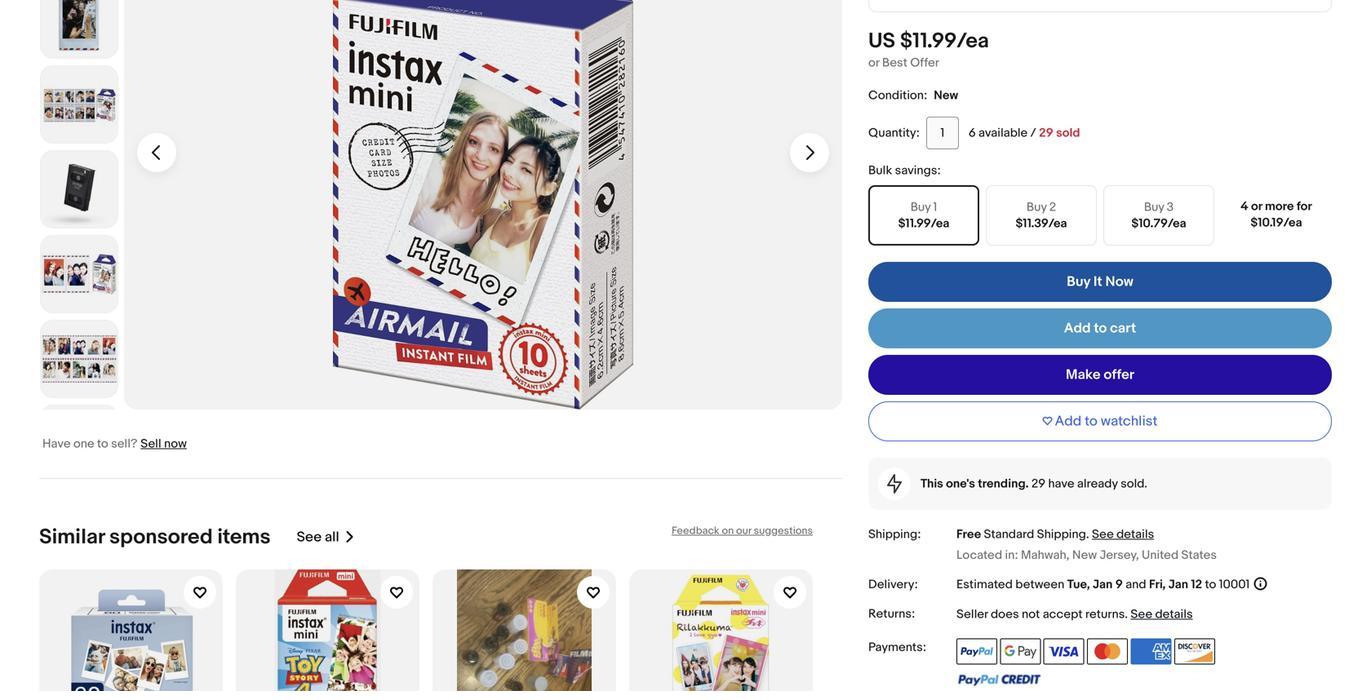 Task type: vqa. For each thing, say whether or not it's contained in the screenshot.
offer
yes



Task type: locate. For each thing, give the bounding box(es) containing it.
29 for have
[[1032, 477, 1046, 492]]

buy for 1
[[911, 200, 931, 215]]

6
[[969, 126, 976, 141]]

see details link up jersey,
[[1093, 528, 1155, 542]]

1 horizontal spatial see
[[1093, 528, 1114, 542]]

6 available / 29 sold
[[969, 126, 1081, 141]]

paypal image
[[957, 639, 998, 665]]

0 vertical spatial .
[[1087, 528, 1090, 542]]

0 horizontal spatial new
[[934, 88, 959, 103]]

buy inside buy 2 $11.39/ea
[[1027, 200, 1047, 215]]

. inside free standard shipping . see details located in: mahwah, new jersey, united states
[[1087, 528, 1090, 542]]

seller
[[957, 608, 989, 622]]

or inside the "us $11.99/ea or best offer"
[[869, 56, 880, 70]]

0 vertical spatial 29
[[1040, 126, 1054, 141]]

buy inside the buy it now link
[[1067, 274, 1091, 291]]

fujifilm instax mini airmail film - 10 exposures - expired 09/2018 - picture 1 of 7 image
[[124, 0, 843, 410]]

1 vertical spatial see details link
[[1131, 608, 1193, 622]]

add inside button
[[1055, 413, 1082, 430]]

fri,
[[1150, 578, 1166, 593]]

see down and
[[1131, 608, 1153, 622]]

.
[[1087, 528, 1090, 542], [1125, 608, 1128, 622]]

add for add to cart
[[1065, 320, 1091, 337]]

available
[[979, 126, 1028, 141]]

picture 2 of 7 image
[[41, 0, 118, 58]]

Quantity: text field
[[927, 117, 959, 150]]

$10.79/ea
[[1132, 216, 1187, 231]]

1 vertical spatial $11.99/ea
[[899, 216, 950, 231]]

and
[[1126, 578, 1147, 593]]

this one's trending. 29 have already sold.
[[921, 477, 1148, 492]]

1 vertical spatial new
[[1073, 548, 1098, 563]]

4
[[1241, 199, 1249, 214]]

12
[[1192, 578, 1203, 593]]

american express image
[[1131, 639, 1172, 665]]

or left the best
[[869, 56, 880, 70]]

1 vertical spatial details
[[1156, 608, 1193, 622]]

add
[[1065, 320, 1091, 337], [1055, 413, 1082, 430]]

buy inside buy 3 $10.79/ea
[[1145, 200, 1165, 215]]

jan
[[1093, 578, 1113, 593], [1169, 578, 1189, 593]]

see details link
[[1093, 528, 1155, 542], [1131, 608, 1193, 622]]

add to watchlist
[[1055, 413, 1158, 430]]

watchlist
[[1101, 413, 1158, 430]]

0 vertical spatial $11.99/ea
[[900, 29, 990, 54]]

details down "fri,"
[[1156, 608, 1193, 622]]

to
[[1094, 320, 1107, 337], [1085, 413, 1098, 430], [97, 437, 108, 452], [1206, 578, 1217, 593]]

0 horizontal spatial or
[[869, 56, 880, 70]]

$11.99/ea
[[900, 29, 990, 54], [899, 216, 950, 231]]

have
[[42, 437, 71, 452]]

offer
[[1104, 367, 1135, 384]]

1 horizontal spatial new
[[1073, 548, 1098, 563]]

jan left 12
[[1169, 578, 1189, 593]]

not
[[1022, 608, 1041, 622]]

1 vertical spatial add
[[1055, 413, 1082, 430]]

or right the 4
[[1252, 199, 1263, 214]]

0 horizontal spatial jan
[[1093, 578, 1113, 593]]

one
[[73, 437, 94, 452]]

one's
[[946, 477, 976, 492]]

add for add to watchlist
[[1055, 413, 1082, 430]]

29 right /
[[1040, 126, 1054, 141]]

buy 3 $10.79/ea
[[1132, 200, 1187, 231]]

buy
[[911, 200, 931, 215], [1027, 200, 1047, 215], [1145, 200, 1165, 215], [1067, 274, 1091, 291]]

new up tue,
[[1073, 548, 1098, 563]]

0 vertical spatial new
[[934, 88, 959, 103]]

0 horizontal spatial see
[[297, 529, 322, 546]]

buy for it
[[1067, 274, 1091, 291]]

located
[[957, 548, 1003, 563]]

add left cart at the right top
[[1065, 320, 1091, 337]]

us
[[869, 29, 896, 54]]

1 vertical spatial or
[[1252, 199, 1263, 214]]

buy left 1
[[911, 200, 931, 215]]

buy 2 $11.39/ea
[[1016, 200, 1068, 231]]

2 horizontal spatial see
[[1131, 608, 1153, 622]]

see details link down "fri,"
[[1131, 608, 1193, 622]]

discover image
[[1175, 639, 1216, 665]]

united
[[1142, 548, 1179, 563]]

sold.
[[1121, 477, 1148, 492]]

google pay image
[[1001, 639, 1041, 665]]

0 vertical spatial details
[[1117, 528, 1155, 542]]

0 vertical spatial add
[[1065, 320, 1091, 337]]

to left watchlist
[[1085, 413, 1098, 430]]

returns:
[[869, 607, 916, 622]]

visa image
[[1044, 639, 1085, 665]]

picture 5 of 7 image
[[41, 236, 118, 313]]

2 jan from the left
[[1169, 578, 1189, 593]]

to right 12
[[1206, 578, 1217, 593]]

delivery:
[[869, 578, 918, 593]]

$11.99/ea down 1
[[899, 216, 950, 231]]

0 vertical spatial or
[[869, 56, 880, 70]]

. down and
[[1125, 608, 1128, 622]]

1 jan from the left
[[1093, 578, 1113, 593]]

1 horizontal spatial .
[[1125, 608, 1128, 622]]

$11.99/ea up the offer
[[900, 29, 990, 54]]

see left all on the left of the page
[[297, 529, 322, 546]]

1 vertical spatial 29
[[1032, 477, 1046, 492]]

see up jersey,
[[1093, 528, 1114, 542]]

see
[[1093, 528, 1114, 542], [297, 529, 322, 546], [1131, 608, 1153, 622]]

condition: new
[[869, 88, 959, 103]]

our
[[737, 525, 752, 538]]

1 vertical spatial .
[[1125, 608, 1128, 622]]

29 left have
[[1032, 477, 1046, 492]]

1 horizontal spatial jan
[[1169, 578, 1189, 593]]

offer
[[911, 56, 940, 70]]

$10.19/ea
[[1251, 216, 1303, 230]]

bulk
[[869, 163, 893, 178]]

tue,
[[1068, 578, 1091, 593]]

1 horizontal spatial or
[[1252, 199, 1263, 214]]

buy left 3
[[1145, 200, 1165, 215]]

feedback
[[672, 525, 720, 538]]

buy left it
[[1067, 274, 1091, 291]]

have
[[1049, 477, 1075, 492]]

buy inside buy 1 $11.99/ea
[[911, 200, 931, 215]]

make
[[1066, 367, 1101, 384]]

have one to sell? sell now
[[42, 437, 187, 452]]

buy for 3
[[1145, 200, 1165, 215]]

now
[[164, 437, 187, 452]]

10001
[[1220, 578, 1250, 593]]

seller does not accept returns . see details
[[957, 608, 1193, 622]]

add down make
[[1055, 413, 1082, 430]]

sell now link
[[141, 437, 187, 452]]

0 horizontal spatial details
[[1117, 528, 1155, 542]]

. up tue,
[[1087, 528, 1090, 542]]

mahwah,
[[1021, 548, 1070, 563]]

new
[[934, 88, 959, 103], [1073, 548, 1098, 563]]

1 horizontal spatial details
[[1156, 608, 1193, 622]]

0 horizontal spatial .
[[1087, 528, 1090, 542]]

new up quantity: text box
[[934, 88, 959, 103]]

new inside free standard shipping . see details located in: mahwah, new jersey, united states
[[1073, 548, 1098, 563]]

it
[[1094, 274, 1103, 291]]

payments:
[[869, 641, 927, 655]]

$11.99/ea inside the "us $11.99/ea or best offer"
[[900, 29, 990, 54]]

see all link
[[297, 525, 356, 550]]

already
[[1078, 477, 1118, 492]]

jan left "9"
[[1093, 578, 1113, 593]]

now
[[1106, 274, 1134, 291]]

details
[[1117, 528, 1155, 542], [1156, 608, 1193, 622]]

buy left 2
[[1027, 200, 1047, 215]]

picture 4 of 7 image
[[41, 151, 118, 228]]

sold
[[1057, 126, 1081, 141]]

details up jersey,
[[1117, 528, 1155, 542]]

or
[[869, 56, 880, 70], [1252, 199, 1263, 214]]

3
[[1167, 200, 1174, 215]]



Task type: describe. For each thing, give the bounding box(es) containing it.
estimated between tue, jan 9 and fri, jan 12 to 10001
[[957, 578, 1250, 593]]

between
[[1016, 578, 1065, 593]]

9
[[1116, 578, 1123, 593]]

trending.
[[978, 477, 1029, 492]]

feedback on our suggestions
[[672, 525, 813, 538]]

free standard shipping . see details located in: mahwah, new jersey, united states
[[957, 528, 1217, 563]]

buy 1 $11.99/ea
[[899, 200, 950, 231]]

paypal credit image
[[957, 674, 1042, 687]]

does
[[991, 608, 1020, 622]]

add to watchlist button
[[869, 402, 1333, 442]]

us $11.99/ea or best offer
[[869, 29, 990, 70]]

jersey,
[[1100, 548, 1140, 563]]

/
[[1031, 126, 1037, 141]]

cart
[[1111, 320, 1137, 337]]

29 for sold
[[1040, 126, 1054, 141]]

make offer link
[[869, 355, 1333, 395]]

picture 3 of 7 image
[[41, 66, 118, 143]]

feedback on our suggestions link
[[672, 525, 813, 538]]

for
[[1297, 199, 1313, 214]]

sponsored
[[109, 525, 213, 550]]

bulk savings:
[[869, 163, 941, 178]]

quantity:
[[869, 126, 920, 141]]

buy it now
[[1067, 274, 1134, 291]]

details inside free standard shipping . see details located in: mahwah, new jersey, united states
[[1117, 528, 1155, 542]]

similar
[[39, 525, 105, 550]]

free
[[957, 528, 982, 542]]

condition:
[[869, 88, 928, 103]]

sell?
[[111, 437, 137, 452]]

add to cart
[[1065, 320, 1137, 337]]

master card image
[[1088, 639, 1129, 665]]

shipping
[[1038, 528, 1087, 542]]

to inside button
[[1085, 413, 1098, 430]]

buy it now link
[[869, 262, 1333, 302]]

standard
[[984, 528, 1035, 542]]

see all
[[297, 529, 339, 546]]

buy for 2
[[1027, 200, 1047, 215]]

suggestions
[[754, 525, 813, 538]]

more
[[1266, 199, 1295, 214]]

$11.39/ea
[[1016, 216, 1068, 231]]

shipping:
[[869, 528, 921, 542]]

1
[[934, 200, 938, 215]]

new inside condition: new
[[934, 88, 959, 103]]

on
[[722, 525, 734, 538]]

or inside 4 or more for $10.19/ea
[[1252, 199, 1263, 214]]

this
[[921, 477, 944, 492]]

with details__icon image
[[888, 475, 902, 494]]

picture 6 of 7 image
[[41, 321, 118, 398]]

best
[[883, 56, 908, 70]]

similar sponsored items
[[39, 525, 271, 550]]

to left cart at the right top
[[1094, 320, 1107, 337]]

4 or more for $10.19/ea
[[1241, 199, 1313, 230]]

savings:
[[895, 163, 941, 178]]

make offer
[[1066, 367, 1135, 384]]

in:
[[1006, 548, 1019, 563]]

estimated
[[957, 578, 1013, 593]]

0 vertical spatial see details link
[[1093, 528, 1155, 542]]

all
[[325, 529, 339, 546]]

returns
[[1086, 608, 1125, 622]]

2
[[1050, 200, 1057, 215]]

See all text field
[[297, 529, 339, 546]]

see inside free standard shipping . see details located in: mahwah, new jersey, united states
[[1093, 528, 1114, 542]]

add to cart link
[[869, 309, 1333, 349]]

to right one
[[97, 437, 108, 452]]

states
[[1182, 548, 1217, 563]]

sell
[[141, 437, 161, 452]]

accept
[[1043, 608, 1083, 622]]

items
[[217, 525, 271, 550]]



